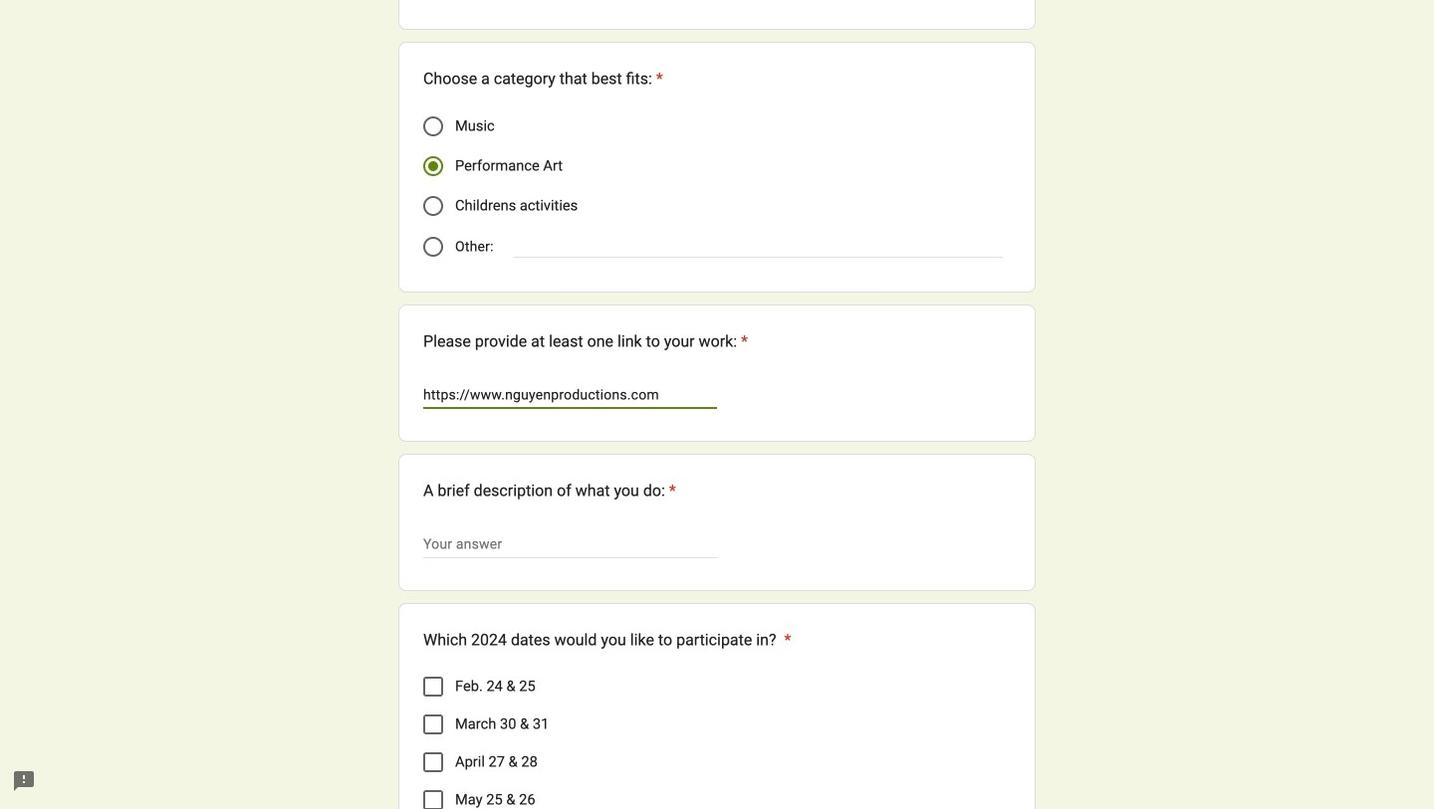 Task type: locate. For each thing, give the bounding box(es) containing it.
childrens activities image
[[423, 196, 443, 216]]

required question element
[[652, 67, 663, 91], [737, 330, 748, 354], [665, 479, 676, 503], [780, 628, 791, 652]]

None radio
[[423, 237, 443, 257]]

march 30 & 31 image
[[425, 717, 441, 733]]

March 30 & 31 checkbox
[[423, 715, 443, 735]]

Music radio
[[423, 116, 443, 136]]

None text field
[[423, 383, 717, 407]]

None text field
[[423, 533, 717, 557]]

May 25 & 26 checkbox
[[423, 791, 443, 810]]

3 heading from the top
[[423, 479, 676, 503]]

music image
[[423, 116, 443, 136]]

heading
[[423, 67, 663, 91], [423, 330, 748, 354], [423, 479, 676, 503], [423, 628, 791, 652]]

Childrens activities radio
[[423, 196, 443, 216]]

list
[[423, 668, 1011, 810]]

report a problem to google image
[[12, 770, 36, 794]]

Feb. 24 & 25 checkbox
[[423, 677, 443, 697]]

2 heading from the top
[[423, 330, 748, 354]]

4 heading from the top
[[423, 628, 791, 652]]



Task type: vqa. For each thing, say whether or not it's contained in the screenshot.
the header
no



Task type: describe. For each thing, give the bounding box(es) containing it.
Other response text field
[[514, 234, 1003, 257]]

April 27 & 28 checkbox
[[423, 753, 443, 773]]

may 25 & 26 image
[[425, 793, 441, 809]]

1 heading from the top
[[423, 67, 663, 91]]

required question element for first "heading" from the bottom
[[780, 628, 791, 652]]

performance art image
[[428, 161, 438, 171]]

required question element for second "heading"
[[737, 330, 748, 354]]

Performance Art radio
[[423, 156, 443, 176]]

feb. 24 & 25 image
[[425, 679, 441, 695]]

april 27 & 28 image
[[425, 755, 441, 771]]

required question element for 4th "heading" from the bottom
[[652, 67, 663, 91]]

required question element for 2nd "heading" from the bottom
[[665, 479, 676, 503]]



